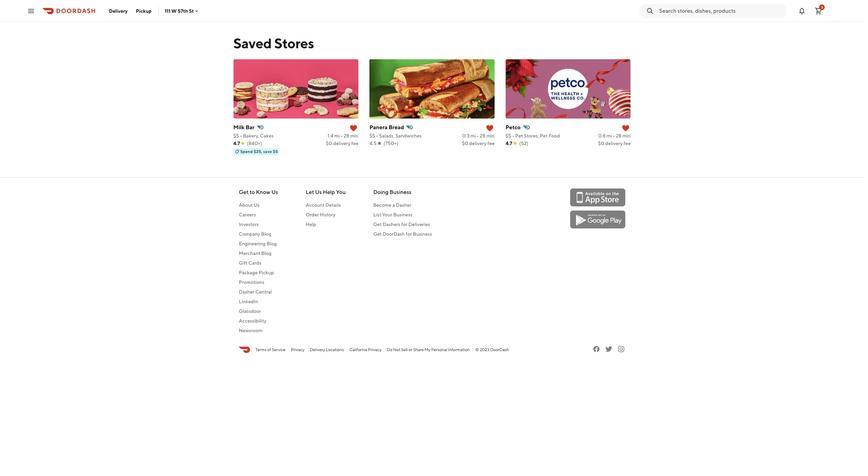 Task type: vqa. For each thing, say whether or not it's contained in the screenshot.
roasted in SCD GRILLED CHEESE CHEDDAR AND JACK WITH OUR OWN GARLIC-TABASCO MAYO, HOUSE ROASTED PASILLA CHILE, TOMATO, AND RED ONION.
no



Task type: locate. For each thing, give the bounding box(es) containing it.
2 horizontal spatial $​0
[[599, 141, 605, 146]]

28 right 0.8
[[616, 133, 622, 139]]

2 min from the left
[[487, 133, 495, 139]]

1 horizontal spatial help
[[323, 189, 335, 196]]

dasher up 'list your business' link
[[396, 203, 412, 208]]

1 horizontal spatial $​0
[[462, 141, 469, 146]]

• right 0.8
[[613, 133, 616, 139]]

2 fee from the left
[[488, 141, 495, 146]]

click to remove this store from your saved list image
[[486, 124, 494, 133], [622, 124, 631, 133]]

2 horizontal spatial us
[[315, 189, 322, 196]]

1 privacy from the left
[[291, 348, 305, 353]]

2 $​0 from the left
[[462, 141, 469, 146]]

1 vertical spatial blog
[[267, 241, 277, 247]]

1 horizontal spatial $$
[[370, 133, 376, 139]]

6 • from the left
[[613, 133, 616, 139]]

1 horizontal spatial $​0 delivery fee
[[462, 141, 495, 146]]

$​0 for bread
[[462, 141, 469, 146]]

us right know
[[272, 189, 278, 196]]

2 mi from the left
[[471, 133, 476, 139]]

111
[[165, 8, 171, 14]]

$$ up 4.5
[[370, 133, 376, 139]]

details
[[326, 203, 341, 208]]

2 28 from the left
[[480, 133, 486, 139]]

0 vertical spatial blog
[[261, 232, 272, 237]]

information
[[448, 348, 470, 353]]

2 horizontal spatial mi
[[607, 133, 613, 139]]

28
[[344, 133, 350, 139], [480, 133, 486, 139], [616, 133, 622, 139]]

$​0 down 1.4
[[326, 141, 332, 146]]

save
[[263, 149, 272, 154]]

privacy left do
[[368, 348, 382, 353]]

company
[[239, 232, 260, 237]]

company blog link
[[239, 231, 278, 238]]

2 horizontal spatial min
[[623, 133, 631, 139]]

for down get dashers for deliveries link
[[406, 232, 412, 237]]

stores
[[274, 35, 314, 51]]

sell
[[402, 348, 408, 353]]

1 horizontal spatial pet
[[540, 133, 548, 139]]

3 min from the left
[[623, 133, 631, 139]]

$$ down petco
[[506, 133, 512, 139]]

delivery down 1.4 mi • 28 min
[[333, 141, 351, 146]]

$$
[[234, 133, 239, 139], [370, 133, 376, 139], [506, 133, 512, 139]]

1 vertical spatial help
[[306, 222, 317, 228]]

0 horizontal spatial 28
[[344, 133, 350, 139]]

order history
[[306, 212, 336, 218]]

4.7 down milk
[[234, 141, 240, 146]]

2 $​0 delivery fee from the left
[[462, 141, 495, 146]]

2 vertical spatial get
[[374, 232, 382, 237]]

fee down 0.8 mi • 28 min
[[624, 141, 631, 146]]

us up careers link
[[254, 203, 260, 208]]

3 fee from the left
[[624, 141, 631, 146]]

4.7 left (52)
[[506, 141, 513, 146]]

0.8
[[599, 133, 606, 139]]

package
[[239, 270, 258, 276]]

2 $$ from the left
[[370, 133, 376, 139]]

1 $$ from the left
[[234, 133, 239, 139]]

• right 0.3
[[477, 133, 479, 139]]

• down petco
[[513, 133, 515, 139]]

locations
[[326, 348, 344, 353]]

accessibility link
[[239, 318, 278, 325]]

$​0 delivery fee down 0.8 mi • 28 min
[[599, 141, 631, 146]]

doordash on facebook image
[[593, 346, 601, 354]]

0 vertical spatial delivery
[[109, 8, 128, 14]]

blog up gift cards link
[[261, 251, 272, 257]]

become
[[374, 203, 392, 208]]

min right 0.8
[[623, 133, 631, 139]]

$​0 delivery fee down 1.4 mi • 28 min
[[326, 141, 359, 146]]

• right 1.4
[[341, 133, 343, 139]]

3 button
[[812, 4, 826, 18]]

privacy
[[291, 348, 305, 353], [368, 348, 382, 353]]

1 vertical spatial pickup
[[259, 270, 274, 276]]

fee down 0.3 mi • 28 min
[[488, 141, 495, 146]]

petco
[[506, 124, 521, 131]]

1 vertical spatial for
[[406, 232, 412, 237]]

1 $​0 delivery fee from the left
[[326, 141, 359, 146]]

business up become a dasher link
[[390, 189, 412, 196]]

$​0
[[326, 141, 332, 146], [462, 141, 469, 146], [599, 141, 605, 146]]

delivery button
[[105, 5, 132, 16]]

mi right 0.3
[[471, 133, 476, 139]]

0 horizontal spatial $$
[[234, 133, 239, 139]]

click to remove this store from your saved list image up 0.8 mi • 28 min
[[622, 124, 631, 133]]

or
[[409, 348, 413, 353]]

2 horizontal spatial $$
[[506, 133, 512, 139]]

0 vertical spatial get
[[239, 189, 249, 196]]

2 click to remove this store from your saved list image from the left
[[622, 124, 631, 133]]

newsroom
[[239, 328, 263, 334]]

fee down 1.4 mi • 28 min
[[352, 141, 359, 146]]

1 click to remove this store from your saved list image from the left
[[486, 124, 494, 133]]

privacy right service
[[291, 348, 305, 353]]

mi right 1.4
[[335, 133, 340, 139]]

merchant blog link
[[239, 250, 278, 257]]

0 horizontal spatial delivery
[[109, 8, 128, 14]]

1 horizontal spatial 28
[[480, 133, 486, 139]]

min down click to remove this store from your saved list image
[[351, 133, 359, 139]]

for up 'get doordash for business'
[[402, 222, 408, 228]]

delivery for bread
[[470, 141, 487, 146]]

blog up merchant blog link
[[267, 241, 277, 247]]

for for doordash
[[406, 232, 412, 237]]

0 vertical spatial business
[[390, 189, 412, 196]]

1 horizontal spatial mi
[[471, 133, 476, 139]]

min for bread
[[487, 133, 495, 139]]

glassdoor link
[[239, 308, 278, 315]]

1 mi from the left
[[335, 133, 340, 139]]

promotions
[[239, 280, 265, 286]]

blog for company blog
[[261, 232, 272, 237]]

1 horizontal spatial pickup
[[259, 270, 274, 276]]

$$ • salads, sandwiches
[[370, 133, 422, 139]]

©
[[476, 348, 479, 353]]

us right let
[[315, 189, 322, 196]]

0 horizontal spatial delivery
[[333, 141, 351, 146]]

privacy link
[[291, 347, 305, 354]]

1.4
[[328, 133, 334, 139]]

$$ • bakery, cakes
[[234, 133, 274, 139]]

2023
[[480, 348, 490, 353]]

$​0 delivery fee
[[326, 141, 359, 146], [462, 141, 495, 146], [599, 141, 631, 146]]

delivery inside button
[[109, 8, 128, 14]]

0 vertical spatial doordash
[[383, 232, 405, 237]]

$​0 down 0.8
[[599, 141, 605, 146]]

panera
[[370, 124, 388, 131]]

fee
[[352, 141, 359, 146], [488, 141, 495, 146], [624, 141, 631, 146]]

$25,
[[254, 149, 263, 154]]

2 horizontal spatial fee
[[624, 141, 631, 146]]

dasher up "linkedin"
[[239, 290, 255, 295]]

spend $25, save $5
[[240, 149, 278, 154]]

1 delivery from the left
[[333, 141, 351, 146]]

pickup left "111"
[[136, 8, 152, 14]]

terms of service link
[[256, 347, 286, 354]]

0 vertical spatial dasher
[[396, 203, 412, 208]]

click to remove this store from your saved list image for petco
[[622, 124, 631, 133]]

investors link
[[239, 221, 278, 228]]

1 $​0 from the left
[[326, 141, 332, 146]]

1 horizontal spatial click to remove this store from your saved list image
[[622, 124, 631, 133]]

sandwiches
[[396, 133, 422, 139]]

1 horizontal spatial fee
[[488, 141, 495, 146]]

2 horizontal spatial $​0 delivery fee
[[599, 141, 631, 146]]

$$ down milk
[[234, 133, 239, 139]]

personal
[[432, 348, 448, 353]]

pet up (52)
[[516, 133, 523, 139]]

business down deliveries
[[413, 232, 432, 237]]

for for dashers
[[402, 222, 408, 228]]

min for bar
[[351, 133, 359, 139]]

pet left food
[[540, 133, 548, 139]]

1 min from the left
[[351, 133, 359, 139]]

0 horizontal spatial pickup
[[136, 8, 152, 14]]

4.7 for milk bar
[[234, 141, 240, 146]]

about
[[239, 203, 253, 208]]

dashers
[[383, 222, 401, 228]]

$​0 down 0.3
[[462, 141, 469, 146]]

3 • from the left
[[376, 133, 379, 139]]

0 vertical spatial pickup
[[136, 8, 152, 14]]

1 pet from the left
[[516, 133, 523, 139]]

1 fee from the left
[[352, 141, 359, 146]]

1 horizontal spatial min
[[487, 133, 495, 139]]

0 horizontal spatial privacy
[[291, 348, 305, 353]]

0 horizontal spatial click to remove this store from your saved list image
[[486, 124, 494, 133]]

(52)
[[520, 141, 529, 146]]

0 horizontal spatial $​0 delivery fee
[[326, 141, 359, 146]]

doordash
[[383, 232, 405, 237], [491, 348, 509, 353]]

linkedin link
[[239, 299, 278, 306]]

about us
[[239, 203, 260, 208]]

doordash on twitter image
[[605, 346, 613, 354]]

engineering blog link
[[239, 241, 278, 248]]

1 horizontal spatial delivery
[[310, 348, 325, 353]]

delivery
[[109, 8, 128, 14], [310, 348, 325, 353]]

0 horizontal spatial fee
[[352, 141, 359, 146]]

dasher central
[[239, 290, 272, 295]]

2 horizontal spatial 28
[[616, 133, 622, 139]]

doordash down dashers
[[383, 232, 405, 237]]

california privacy
[[350, 348, 382, 353]]

0 horizontal spatial doordash
[[383, 232, 405, 237]]

1 horizontal spatial doordash
[[491, 348, 509, 353]]

0 horizontal spatial $​0
[[326, 141, 332, 146]]

1 4.7 from the left
[[234, 141, 240, 146]]

$$ for milk
[[234, 133, 239, 139]]

0 vertical spatial for
[[402, 222, 408, 228]]

0 horizontal spatial min
[[351, 133, 359, 139]]

business up get dashers for deliveries link
[[394, 212, 413, 218]]

for
[[402, 222, 408, 228], [406, 232, 412, 237]]

1 horizontal spatial 4.7
[[506, 141, 513, 146]]

0 horizontal spatial us
[[254, 203, 260, 208]]

2 • from the left
[[341, 133, 343, 139]]

1 horizontal spatial privacy
[[368, 348, 382, 353]]

1 28 from the left
[[344, 133, 350, 139]]

help down order
[[306, 222, 317, 228]]

pickup inside button
[[136, 8, 152, 14]]

cards
[[249, 261, 262, 266]]

doordash right 2023
[[491, 348, 509, 353]]

click to remove this store from your saved list image up 0.3 mi • 28 min
[[486, 124, 494, 133]]

newsroom link
[[239, 328, 278, 335]]

$5
[[273, 149, 278, 154]]

you
[[336, 189, 346, 196]]

2 4.7 from the left
[[506, 141, 513, 146]]

linkedin
[[239, 299, 258, 305]]

4.7 for petco
[[506, 141, 513, 146]]

• down milk
[[240, 133, 242, 139]]

28 right 1.4
[[344, 133, 350, 139]]

min right 0.3
[[487, 133, 495, 139]]

1 vertical spatial get
[[374, 222, 382, 228]]

1 vertical spatial delivery
[[310, 348, 325, 353]]

0 horizontal spatial dasher
[[239, 290, 255, 295]]

help left you
[[323, 189, 335, 196]]

0 horizontal spatial 4.7
[[234, 141, 240, 146]]

get for get dashers for deliveries
[[374, 222, 382, 228]]

2 privacy from the left
[[368, 348, 382, 353]]

us
[[272, 189, 278, 196], [315, 189, 322, 196], [254, 203, 260, 208]]

• down the panera
[[376, 133, 379, 139]]

1 horizontal spatial delivery
[[470, 141, 487, 146]]

delivery left locations
[[310, 348, 325, 353]]

delivery down 0.8 mi • 28 min
[[606, 141, 623, 146]]

2 delivery from the left
[[470, 141, 487, 146]]

doing business
[[374, 189, 412, 196]]

terms
[[256, 348, 267, 353]]

milk
[[234, 124, 245, 131]]

open menu image
[[27, 7, 35, 15]]

0 vertical spatial help
[[323, 189, 335, 196]]

blog inside 'link'
[[261, 232, 272, 237]]

of
[[268, 348, 271, 353]]

$​0 delivery fee down 0.3 mi • 28 min
[[462, 141, 495, 146]]

delivery left pickup button
[[109, 8, 128, 14]]

28 right 0.3
[[480, 133, 486, 139]]

gift cards
[[239, 261, 262, 266]]

0 horizontal spatial help
[[306, 222, 317, 228]]

become a dasher
[[374, 203, 412, 208]]

click to remove this store from your saved list image
[[350, 124, 358, 133]]

4 • from the left
[[477, 133, 479, 139]]

fee for bar
[[352, 141, 359, 146]]

delivery down 0.3 mi • 28 min
[[470, 141, 487, 146]]

2 vertical spatial blog
[[261, 251, 272, 257]]

2 horizontal spatial delivery
[[606, 141, 623, 146]]

become a dasher link
[[374, 202, 432, 209]]

pickup down gift cards link
[[259, 270, 274, 276]]

1 vertical spatial doordash
[[491, 348, 509, 353]]

blog down investors 'link'
[[261, 232, 272, 237]]

0 horizontal spatial mi
[[335, 133, 340, 139]]

california
[[350, 348, 368, 353]]

0 horizontal spatial pet
[[516, 133, 523, 139]]

© 2023 doordash
[[476, 348, 509, 353]]

pickup
[[136, 8, 152, 14], [259, 270, 274, 276]]

get
[[239, 189, 249, 196], [374, 222, 382, 228], [374, 232, 382, 237]]

mi right 0.8
[[607, 133, 613, 139]]

saved
[[234, 35, 272, 51]]

promotions link
[[239, 279, 278, 286]]

click to remove this store from your saved list image for panera bread
[[486, 124, 494, 133]]

st
[[189, 8, 194, 14]]



Task type: describe. For each thing, give the bounding box(es) containing it.
list
[[374, 212, 382, 218]]

(750+)
[[384, 141, 399, 146]]

57th
[[178, 8, 188, 14]]

to
[[250, 189, 255, 196]]

terms of service
[[256, 348, 286, 353]]

1 horizontal spatial us
[[272, 189, 278, 196]]

help link
[[306, 221, 346, 228]]

$​0 delivery fee for bread
[[462, 141, 495, 146]]

3 mi from the left
[[607, 133, 613, 139]]

$​0 delivery fee for bar
[[326, 141, 359, 146]]

3 $​0 delivery fee from the left
[[599, 141, 631, 146]]

gift
[[239, 261, 248, 266]]

pickup button
[[132, 5, 156, 16]]

package pickup link
[[239, 270, 278, 277]]

bakery,
[[243, 133, 259, 139]]

28 for bar
[[344, 133, 350, 139]]

delivery for delivery locations
[[310, 348, 325, 353]]

w
[[172, 8, 177, 14]]

delivery for delivery
[[109, 8, 128, 14]]

service
[[272, 348, 286, 353]]

5 • from the left
[[513, 133, 515, 139]]

get dashers for deliveries
[[374, 222, 431, 228]]

us for let us help you
[[315, 189, 322, 196]]

us for about us
[[254, 203, 260, 208]]

account details link
[[306, 202, 346, 209]]

about us link
[[239, 202, 278, 209]]

gift cards link
[[239, 260, 278, 267]]

1 • from the left
[[240, 133, 242, 139]]

$$ for panera
[[370, 133, 376, 139]]

package pickup
[[239, 270, 274, 276]]

do not sell or share my personal information link
[[387, 347, 470, 354]]

3 $$ from the left
[[506, 133, 512, 139]]

delivery for bar
[[333, 141, 351, 146]]

$​0 for bar
[[326, 141, 332, 146]]

3 $​0 from the left
[[599, 141, 605, 146]]

list your business
[[374, 212, 413, 218]]

1 vertical spatial dasher
[[239, 290, 255, 295]]

know
[[256, 189, 271, 196]]

1 vertical spatial business
[[394, 212, 413, 218]]

blog for engineering blog
[[267, 241, 277, 247]]

notification bell image
[[799, 7, 807, 15]]

order
[[306, 212, 319, 218]]

saved stores
[[234, 35, 314, 51]]

list your business link
[[374, 212, 432, 219]]

investors
[[239, 222, 259, 228]]

spend
[[240, 149, 253, 154]]

0.3 mi • 28 min
[[463, 133, 495, 139]]

let us help you
[[306, 189, 346, 196]]

3 delivery from the left
[[606, 141, 623, 146]]

2 pet from the left
[[540, 133, 548, 139]]

my
[[425, 348, 431, 353]]

do not sell or share my personal information
[[387, 348, 470, 353]]

stores,
[[524, 133, 539, 139]]

not
[[394, 348, 401, 353]]

fee for bread
[[488, 141, 495, 146]]

your
[[383, 212, 393, 218]]

get for get doordash for business
[[374, 232, 382, 237]]

careers link
[[239, 212, 278, 219]]

engineering
[[239, 241, 266, 247]]

get dashers for deliveries link
[[374, 221, 432, 228]]

4.5
[[370, 141, 377, 146]]

account
[[306, 203, 325, 208]]

delivery locations
[[310, 348, 344, 353]]

careers
[[239, 212, 256, 218]]

engineering blog
[[239, 241, 277, 247]]

order history link
[[306, 212, 346, 219]]

california privacy link
[[350, 347, 382, 354]]

doing
[[374, 189, 389, 196]]

0.8 mi • 28 min
[[599, 133, 631, 139]]

3 28 from the left
[[616, 133, 622, 139]]

doordash on instagram image
[[617, 346, 626, 354]]

mi for bar
[[335, 133, 340, 139]]

a
[[393, 203, 395, 208]]

111 w 57th st
[[165, 8, 194, 14]]

account details
[[306, 203, 341, 208]]

accessibility
[[239, 319, 267, 324]]

history
[[320, 212, 336, 218]]

Store search: begin typing to search for stores available on DoorDash text field
[[660, 7, 783, 15]]

(840+)
[[247, 141, 262, 146]]

cakes
[[260, 133, 274, 139]]

glassdoor
[[239, 309, 261, 315]]

bread
[[389, 124, 404, 131]]

2 vertical spatial business
[[413, 232, 432, 237]]

111 w 57th st button
[[165, 8, 200, 14]]

get to know us
[[239, 189, 278, 196]]

28 for bread
[[480, 133, 486, 139]]

get doordash for business link
[[374, 231, 432, 238]]

1 horizontal spatial dasher
[[396, 203, 412, 208]]

delivery locations link
[[310, 347, 344, 354]]

milk bar
[[234, 124, 255, 131]]

share
[[414, 348, 424, 353]]

blog for merchant blog
[[261, 251, 272, 257]]

get for get to know us
[[239, 189, 249, 196]]

mi for bread
[[471, 133, 476, 139]]

2 items, open order cart image
[[815, 7, 823, 15]]



